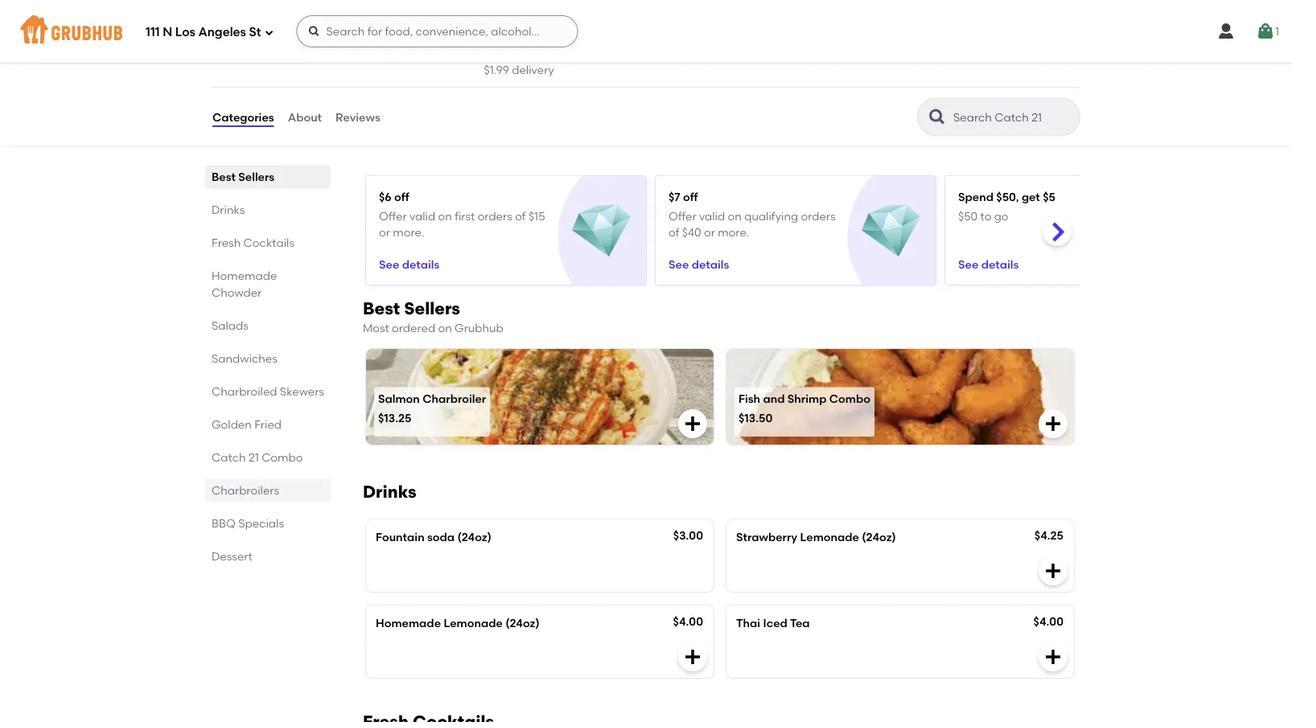 Task type: describe. For each thing, give the bounding box(es) containing it.
skewers
[[280, 385, 324, 399]]

about button
[[287, 88, 323, 146]]

st
[[249, 25, 261, 40]]

homemade for chowder
[[212, 269, 277, 283]]

details for offer valid on qualifying orders of $40 or more.
[[692, 257, 730, 271]]

1
[[1276, 24, 1280, 38]]

drinks tab
[[212, 202, 324, 219]]

combo inside fish and shrimp combo $13.50
[[830, 392, 871, 406]]

sellers for best sellers most ordered on grubhub
[[404, 298, 460, 319]]

specials
[[238, 517, 284, 531]]

see details for $50 to go
[[959, 257, 1019, 271]]

iced
[[764, 617, 788, 631]]

ordered
[[392, 321, 436, 335]]

sandwiches
[[212, 352, 278, 366]]

salads
[[212, 319, 249, 333]]

valid for $7 off
[[700, 209, 726, 223]]

charbroiled
[[212, 385, 277, 399]]

valid for $6 off
[[410, 209, 436, 223]]

golden fried tab
[[212, 417, 324, 434]]

thai iced tea
[[737, 617, 810, 631]]

$1.99 delivery
[[484, 63, 555, 76]]

lemonade for strawberry
[[801, 531, 860, 545]]

reviews button
[[335, 88, 381, 146]]

first
[[455, 209, 475, 223]]

(24oz) for homemade lemonade (24oz)
[[506, 617, 540, 631]]

$13.25
[[378, 411, 412, 425]]

chowder
[[212, 286, 262, 300]]

Search for food, convenience, alcohol... search field
[[297, 15, 578, 48]]

see details button for $50 to go
[[959, 250, 1019, 279]]

drinks inside tab
[[212, 203, 245, 217]]

or for offer valid on first orders of $15 or more.
[[379, 225, 390, 239]]

catch
[[212, 451, 246, 465]]

see details button for offer valid on first orders of $15 or more.
[[379, 250, 440, 279]]

go
[[995, 209, 1009, 223]]

orders for qualifying
[[801, 209, 836, 223]]

$4.25
[[1035, 529, 1064, 543]]

of for $15
[[515, 209, 526, 223]]

$3.00
[[674, 529, 704, 543]]

or for offer valid on qualifying orders of $40 or more.
[[704, 225, 716, 239]]

a
[[687, 34, 694, 47]]

homemade lemonade (24oz)
[[376, 617, 540, 631]]

fresh cocktails
[[212, 236, 295, 250]]

(24oz) for fountain soda (24oz)
[[458, 531, 492, 545]]

combo inside tab
[[262, 451, 303, 465]]

delivery
[[512, 63, 555, 76]]

n
[[163, 25, 172, 40]]

fried
[[255, 418, 282, 432]]

bbq
[[212, 517, 236, 531]]

best sellers
[[212, 170, 275, 184]]

salmon charbroiler $13.25
[[378, 392, 486, 425]]

on for $7
[[728, 209, 742, 223]]

homemade chowder
[[212, 269, 277, 300]]

an
[[622, 34, 637, 47]]

looks
[[485, 34, 517, 47]]

orders for first
[[478, 209, 513, 223]]

reviews
[[336, 110, 381, 124]]

sellers for best sellers
[[239, 170, 275, 184]]

fountain soda (24oz)
[[376, 531, 492, 545]]

see details for offer valid on qualifying orders of $40 or more.
[[669, 257, 730, 271]]

$40
[[683, 225, 702, 239]]

and
[[764, 392, 785, 406]]

(24oz) for strawberry lemonade (24oz)
[[863, 531, 897, 545]]

looks like you've started an order at a different restaurant.
[[485, 34, 808, 47]]

categories button
[[212, 88, 275, 146]]

charbroiled skewers
[[212, 385, 324, 399]]

fish
[[739, 392, 761, 406]]

1 vertical spatial svg image
[[1044, 415, 1064, 434]]

to
[[981, 209, 992, 223]]

21
[[249, 451, 259, 465]]

fresh cocktails tab
[[212, 235, 324, 252]]

$13.50
[[739, 411, 773, 425]]

more. for first
[[393, 225, 425, 239]]

fresh
[[212, 236, 241, 250]]

spend $50, get $5 $50 to go
[[959, 190, 1056, 223]]

search icon image
[[928, 108, 948, 127]]

1 horizontal spatial drinks
[[363, 482, 417, 503]]

off for $7 off
[[683, 190, 698, 203]]

charbroiler
[[423, 392, 486, 406]]

off for $6 off
[[395, 190, 410, 203]]

$50
[[959, 209, 978, 223]]

$50,
[[997, 190, 1020, 203]]

like
[[520, 34, 539, 47]]

$4.00 for tea
[[1034, 615, 1064, 629]]

on for best
[[438, 321, 452, 335]]

offer for $7
[[669, 209, 697, 223]]

best for best sellers
[[212, 170, 236, 184]]

$5
[[1044, 190, 1056, 203]]

details for offer valid on first orders of $15 or more.
[[402, 257, 440, 271]]

1 button
[[1257, 17, 1280, 46]]

best sellers most ordered on grubhub
[[363, 298, 504, 335]]

of for $40
[[669, 225, 680, 239]]

svg image inside 1 button
[[1257, 22, 1276, 41]]

see for offer valid on qualifying orders of $40 or more.
[[669, 257, 689, 271]]

best sellers tab
[[212, 169, 324, 186]]

lemonade for homemade
[[444, 617, 503, 631]]



Task type: vqa. For each thing, say whether or not it's contained in the screenshot.
the middle gf
no



Task type: locate. For each thing, give the bounding box(es) containing it.
0 horizontal spatial of
[[515, 209, 526, 223]]

on for $6
[[438, 209, 452, 223]]

see down "$40"
[[669, 257, 689, 271]]

2 orders from the left
[[801, 209, 836, 223]]

0 vertical spatial lemonade
[[801, 531, 860, 545]]

0 horizontal spatial orders
[[478, 209, 513, 223]]

see details button up the best sellers most ordered on grubhub
[[379, 250, 440, 279]]

2 valid from the left
[[700, 209, 726, 223]]

at
[[672, 34, 684, 47]]

svg image
[[1217, 22, 1237, 41], [308, 25, 321, 38], [264, 28, 274, 37], [684, 415, 703, 434], [1044, 562, 1064, 581], [684, 648, 703, 667], [1044, 648, 1064, 667]]

111
[[146, 25, 160, 40]]

0 horizontal spatial off
[[395, 190, 410, 203]]

see details button down "$40"
[[669, 250, 730, 279]]

1 horizontal spatial lemonade
[[801, 531, 860, 545]]

2 see details from the left
[[669, 257, 730, 271]]

offer down $6 at top
[[379, 209, 407, 223]]

0 horizontal spatial combo
[[262, 451, 303, 465]]

best
[[212, 170, 236, 184], [363, 298, 400, 319]]

catch 21 combo tab
[[212, 450, 324, 467]]

1 horizontal spatial or
[[704, 225, 716, 239]]

0 vertical spatial drinks
[[212, 203, 245, 217]]

2 more. from the left
[[718, 225, 750, 239]]

0 horizontal spatial see
[[379, 257, 400, 271]]

on inside the best sellers most ordered on grubhub
[[438, 321, 452, 335]]

0 horizontal spatial see details button
[[379, 250, 440, 279]]

1 horizontal spatial of
[[669, 225, 680, 239]]

best up most
[[363, 298, 400, 319]]

1 horizontal spatial (24oz)
[[506, 617, 540, 631]]

sandwiches tab
[[212, 351, 324, 368]]

bbq specials tab
[[212, 516, 324, 533]]

order
[[639, 34, 669, 47]]

1 horizontal spatial sellers
[[404, 298, 460, 319]]

cocktails
[[244, 236, 295, 250]]

0 vertical spatial best
[[212, 170, 236, 184]]

soda
[[428, 531, 455, 545]]

dessert
[[212, 550, 253, 564]]

strawberry
[[737, 531, 798, 545]]

details down go
[[982, 257, 1019, 271]]

1 horizontal spatial see details button
[[669, 250, 730, 279]]

1 horizontal spatial combo
[[830, 392, 871, 406]]

0 horizontal spatial valid
[[410, 209, 436, 223]]

2 off from the left
[[683, 190, 698, 203]]

promo image for offer valid on qualifying orders of $40 or more.
[[862, 202, 921, 261]]

drinks up the fountain on the bottom
[[363, 482, 417, 503]]

1 horizontal spatial details
[[692, 257, 730, 271]]

charbroiled skewers tab
[[212, 384, 324, 401]]

0 horizontal spatial $4.00
[[673, 615, 704, 629]]

sellers up drinks tab
[[239, 170, 275, 184]]

1 see from the left
[[379, 257, 400, 271]]

0 horizontal spatial offer
[[379, 209, 407, 223]]

1 horizontal spatial see details
[[669, 257, 730, 271]]

0 horizontal spatial more.
[[393, 225, 425, 239]]

valid inside $6 off offer valid on first orders of $15 or more.
[[410, 209, 436, 223]]

orders right first
[[478, 209, 513, 223]]

promo image
[[573, 202, 631, 261], [862, 202, 921, 261]]

1 horizontal spatial valid
[[700, 209, 726, 223]]

2 horizontal spatial (24oz)
[[863, 531, 897, 545]]

combo
[[830, 392, 871, 406], [262, 451, 303, 465]]

0 horizontal spatial svg image
[[1044, 415, 1064, 434]]

charbroilers tab
[[212, 483, 324, 500]]

0 vertical spatial combo
[[830, 392, 871, 406]]

orders inside $7 off offer valid on qualifying orders of $40 or more.
[[801, 209, 836, 223]]

of inside $6 off offer valid on first orders of $15 or more.
[[515, 209, 526, 223]]

2 $4.00 from the left
[[1034, 615, 1064, 629]]

0 horizontal spatial drinks
[[212, 203, 245, 217]]

svg image
[[1257, 22, 1276, 41], [1044, 415, 1064, 434]]

on right ordered
[[438, 321, 452, 335]]

homemade chowder tab
[[212, 268, 324, 302]]

valid up "$40"
[[700, 209, 726, 223]]

thai
[[737, 617, 761, 631]]

bbq specials
[[212, 517, 284, 531]]

see
[[379, 257, 400, 271], [669, 257, 689, 271], [959, 257, 979, 271]]

orders right qualifying at the top of the page
[[801, 209, 836, 223]]

offer for $6
[[379, 209, 407, 223]]

or right "$40"
[[704, 225, 716, 239]]

of left "$40"
[[669, 225, 680, 239]]

of inside $7 off offer valid on qualifying orders of $40 or more.
[[669, 225, 680, 239]]

see details button
[[379, 250, 440, 279], [669, 250, 730, 279], [959, 250, 1019, 279]]

Search Catch 21 search field
[[952, 110, 1076, 125]]

off inside $7 off offer valid on qualifying orders of $40 or more.
[[683, 190, 698, 203]]

combo right "21"
[[262, 451, 303, 465]]

on left qualifying at the top of the page
[[728, 209, 742, 223]]

see for $50 to go
[[959, 257, 979, 271]]

golden fried
[[212, 418, 282, 432]]

or down $6 at top
[[379, 225, 390, 239]]

see details button down to
[[959, 250, 1019, 279]]

fish and shrimp combo $13.50
[[739, 392, 871, 425]]

orders
[[478, 209, 513, 223], [801, 209, 836, 223]]

1 offer from the left
[[379, 209, 407, 223]]

drinks up fresh
[[212, 203, 245, 217]]

see details down "$40"
[[669, 257, 730, 271]]

qualifying
[[745, 209, 799, 223]]

valid
[[410, 209, 436, 223], [700, 209, 726, 223]]

most
[[363, 321, 389, 335]]

homemade inside tab
[[212, 269, 277, 283]]

1 horizontal spatial svg image
[[1257, 22, 1276, 41]]

2 horizontal spatial see
[[959, 257, 979, 271]]

sellers
[[239, 170, 275, 184], [404, 298, 460, 319]]

$4.00
[[673, 615, 704, 629], [1034, 615, 1064, 629]]

1 see details from the left
[[379, 257, 440, 271]]

on inside $6 off offer valid on first orders of $15 or more.
[[438, 209, 452, 223]]

see details for offer valid on first orders of $15 or more.
[[379, 257, 440, 271]]

see details down to
[[959, 257, 1019, 271]]

see down the $50
[[959, 257, 979, 271]]

$6
[[379, 190, 392, 203]]

0 horizontal spatial best
[[212, 170, 236, 184]]

1 horizontal spatial orders
[[801, 209, 836, 223]]

angeles
[[198, 25, 246, 40]]

offer inside $6 off offer valid on first orders of $15 or more.
[[379, 209, 407, 223]]

1 horizontal spatial more.
[[718, 225, 750, 239]]

see details button for offer valid on qualifying orders of $40 or more.
[[669, 250, 730, 279]]

different
[[697, 34, 744, 47]]

los
[[175, 25, 196, 40]]

3 see details from the left
[[959, 257, 1019, 271]]

1 see details button from the left
[[379, 250, 440, 279]]

off right $6 at top
[[395, 190, 410, 203]]

see up most
[[379, 257, 400, 271]]

grubhub
[[455, 321, 504, 335]]

charbroilers
[[212, 484, 279, 498]]

more. for qualifying
[[718, 225, 750, 239]]

best for best sellers most ordered on grubhub
[[363, 298, 400, 319]]

0 horizontal spatial homemade
[[212, 269, 277, 283]]

1 more. from the left
[[393, 225, 425, 239]]

valid inside $7 off offer valid on qualifying orders of $40 or more.
[[700, 209, 726, 223]]

2 horizontal spatial see details
[[959, 257, 1019, 271]]

main navigation navigation
[[0, 0, 1293, 63]]

tea
[[790, 617, 810, 631]]

started
[[579, 34, 620, 47]]

more. inside $6 off offer valid on first orders of $15 or more.
[[393, 225, 425, 239]]

sellers inside the best sellers most ordered on grubhub
[[404, 298, 460, 319]]

shrimp
[[788, 392, 827, 406]]

homemade for lemonade
[[376, 617, 441, 631]]

strawberry lemonade (24oz)
[[737, 531, 897, 545]]

offer inside $7 off offer valid on qualifying orders of $40 or more.
[[669, 209, 697, 223]]

0 horizontal spatial (24oz)
[[458, 531, 492, 545]]

off right $7
[[683, 190, 698, 203]]

2 see details button from the left
[[669, 250, 730, 279]]

2 offer from the left
[[669, 209, 697, 223]]

salads tab
[[212, 318, 324, 335]]

on inside $7 off offer valid on qualifying orders of $40 or more.
[[728, 209, 742, 223]]

$7 off offer valid on qualifying orders of $40 or more.
[[669, 190, 836, 239]]

0 horizontal spatial sellers
[[239, 170, 275, 184]]

details
[[402, 257, 440, 271], [692, 257, 730, 271], [982, 257, 1019, 271]]

2 see from the left
[[669, 257, 689, 271]]

details up the best sellers most ordered on grubhub
[[402, 257, 440, 271]]

see details up the best sellers most ordered on grubhub
[[379, 257, 440, 271]]

see details
[[379, 257, 440, 271], [669, 257, 730, 271], [959, 257, 1019, 271]]

1 orders from the left
[[478, 209, 513, 223]]

sellers inside tab
[[239, 170, 275, 184]]

1 horizontal spatial promo image
[[862, 202, 921, 261]]

2 promo image from the left
[[862, 202, 921, 261]]

or inside $7 off offer valid on qualifying orders of $40 or more.
[[704, 225, 716, 239]]

off
[[395, 190, 410, 203], [683, 190, 698, 203]]

0 vertical spatial svg image
[[1257, 22, 1276, 41]]

best inside the best sellers most ordered on grubhub
[[363, 298, 400, 319]]

best inside tab
[[212, 170, 236, 184]]

combo right shrimp
[[830, 392, 871, 406]]

looks like you've started an order at a different restaurant. button
[[484, 23, 809, 58]]

offer up "$40"
[[669, 209, 697, 223]]

$7
[[669, 190, 681, 203]]

see for offer valid on first orders of $15 or more.
[[379, 257, 400, 271]]

or inside $6 off offer valid on first orders of $15 or more.
[[379, 225, 390, 239]]

1 details from the left
[[402, 257, 440, 271]]

1 vertical spatial combo
[[262, 451, 303, 465]]

0 horizontal spatial lemonade
[[444, 617, 503, 631]]

of left the $15 on the top left
[[515, 209, 526, 223]]

promo image right the $15 on the top left
[[573, 202, 631, 261]]

1 horizontal spatial off
[[683, 190, 698, 203]]

off inside $6 off offer valid on first orders of $15 or more.
[[395, 190, 410, 203]]

0 vertical spatial homemade
[[212, 269, 277, 283]]

details for $50 to go
[[982, 257, 1019, 271]]

1 vertical spatial best
[[363, 298, 400, 319]]

0 vertical spatial sellers
[[239, 170, 275, 184]]

111 n los angeles st
[[146, 25, 261, 40]]

2 horizontal spatial details
[[982, 257, 1019, 271]]

(24oz)
[[458, 531, 492, 545], [863, 531, 897, 545], [506, 617, 540, 631]]

you've
[[541, 34, 577, 47]]

orders inside $6 off offer valid on first orders of $15 or more.
[[478, 209, 513, 223]]

2 or from the left
[[704, 225, 716, 239]]

$4.00 for (24oz)
[[673, 615, 704, 629]]

dessert tab
[[212, 549, 324, 566]]

0 horizontal spatial or
[[379, 225, 390, 239]]

1 vertical spatial homemade
[[376, 617, 441, 631]]

1 off from the left
[[395, 190, 410, 203]]

valid left first
[[410, 209, 436, 223]]

more.
[[393, 225, 425, 239], [718, 225, 750, 239]]

1 promo image from the left
[[573, 202, 631, 261]]

get
[[1022, 190, 1041, 203]]

promo image left the $50
[[862, 202, 921, 261]]

1 horizontal spatial see
[[669, 257, 689, 271]]

1 vertical spatial drinks
[[363, 482, 417, 503]]

2 horizontal spatial see details button
[[959, 250, 1019, 279]]

0 vertical spatial of
[[515, 209, 526, 223]]

homemade
[[212, 269, 277, 283], [376, 617, 441, 631]]

sellers up ordered
[[404, 298, 460, 319]]

1 vertical spatial lemonade
[[444, 617, 503, 631]]

3 see details button from the left
[[959, 250, 1019, 279]]

2 details from the left
[[692, 257, 730, 271]]

best up drinks tab
[[212, 170, 236, 184]]

$6 off offer valid on first orders of $15 or more.
[[379, 190, 545, 239]]

details down "$40"
[[692, 257, 730, 271]]

0 horizontal spatial details
[[402, 257, 440, 271]]

promo image for offer valid on first orders of $15 or more.
[[573, 202, 631, 261]]

3 see from the left
[[959, 257, 979, 271]]

1 vertical spatial sellers
[[404, 298, 460, 319]]

salmon
[[378, 392, 420, 406]]

categories
[[213, 110, 274, 124]]

1 valid from the left
[[410, 209, 436, 223]]

on left first
[[438, 209, 452, 223]]

1 horizontal spatial offer
[[669, 209, 697, 223]]

restaurant.
[[747, 34, 808, 47]]

spend
[[959, 190, 994, 203]]

drinks
[[212, 203, 245, 217], [363, 482, 417, 503]]

about
[[288, 110, 322, 124]]

more. inside $7 off offer valid on qualifying orders of $40 or more.
[[718, 225, 750, 239]]

1 horizontal spatial $4.00
[[1034, 615, 1064, 629]]

fountain
[[376, 531, 425, 545]]

0 horizontal spatial see details
[[379, 257, 440, 271]]

1 or from the left
[[379, 225, 390, 239]]

1 vertical spatial of
[[669, 225, 680, 239]]

catch 21 combo
[[212, 451, 303, 465]]

$1.99
[[484, 63, 510, 76]]

golden
[[212, 418, 252, 432]]

0 horizontal spatial promo image
[[573, 202, 631, 261]]

3 details from the left
[[982, 257, 1019, 271]]

or
[[379, 225, 390, 239], [704, 225, 716, 239]]

$15
[[529, 209, 545, 223]]

1 $4.00 from the left
[[673, 615, 704, 629]]

1 horizontal spatial best
[[363, 298, 400, 319]]

1 horizontal spatial homemade
[[376, 617, 441, 631]]



